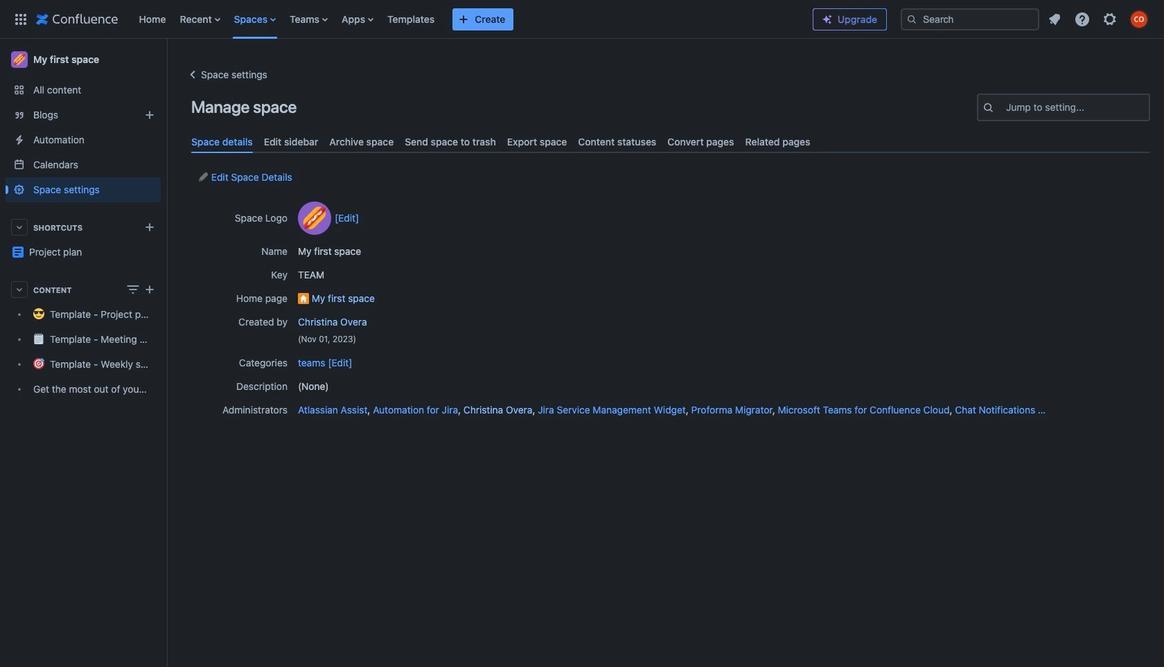 Task type: locate. For each thing, give the bounding box(es) containing it.
create a blog image
[[141, 107, 158, 123]]

help icon image
[[1074, 11, 1091, 27]]

main content
[[166, 39, 1165, 53]]

tab list
[[186, 130, 1156, 153]]

tree
[[6, 302, 161, 402]]

template - project plan image
[[12, 247, 24, 258]]

banner
[[0, 0, 1165, 42]]

None search field
[[901, 8, 1040, 30]]

list for 'appswitcher icon'
[[132, 0, 802, 38]]

edit image
[[198, 172, 209, 183]]

global element
[[8, 0, 802, 38]]

add shortcut image
[[141, 219, 158, 236]]

1 horizontal spatial list
[[1043, 7, 1156, 32]]

Search field
[[901, 8, 1040, 30]]

list
[[132, 0, 802, 38], [1043, 7, 1156, 32]]

confluence image
[[36, 11, 118, 27], [36, 11, 118, 27]]

0 horizontal spatial list
[[132, 0, 802, 38]]

appswitcher icon image
[[12, 11, 29, 27]]

Search settings text field
[[1007, 101, 1009, 114]]

collapse sidebar image
[[151, 46, 182, 73]]

create image
[[141, 281, 158, 298]]



Task type: describe. For each thing, give the bounding box(es) containing it.
change view image
[[125, 281, 141, 298]]

space element
[[0, 39, 166, 668]]

search image
[[907, 14, 918, 25]]

settings icon image
[[1102, 11, 1119, 27]]

premium image
[[822, 14, 833, 25]]

list for premium image
[[1043, 7, 1156, 32]]

tree inside "space" element
[[6, 302, 161, 402]]

notification icon image
[[1047, 11, 1063, 27]]

space logo image
[[298, 202, 331, 235]]



Task type: vqa. For each thing, say whether or not it's contained in the screenshot.
Space Permissions
no



